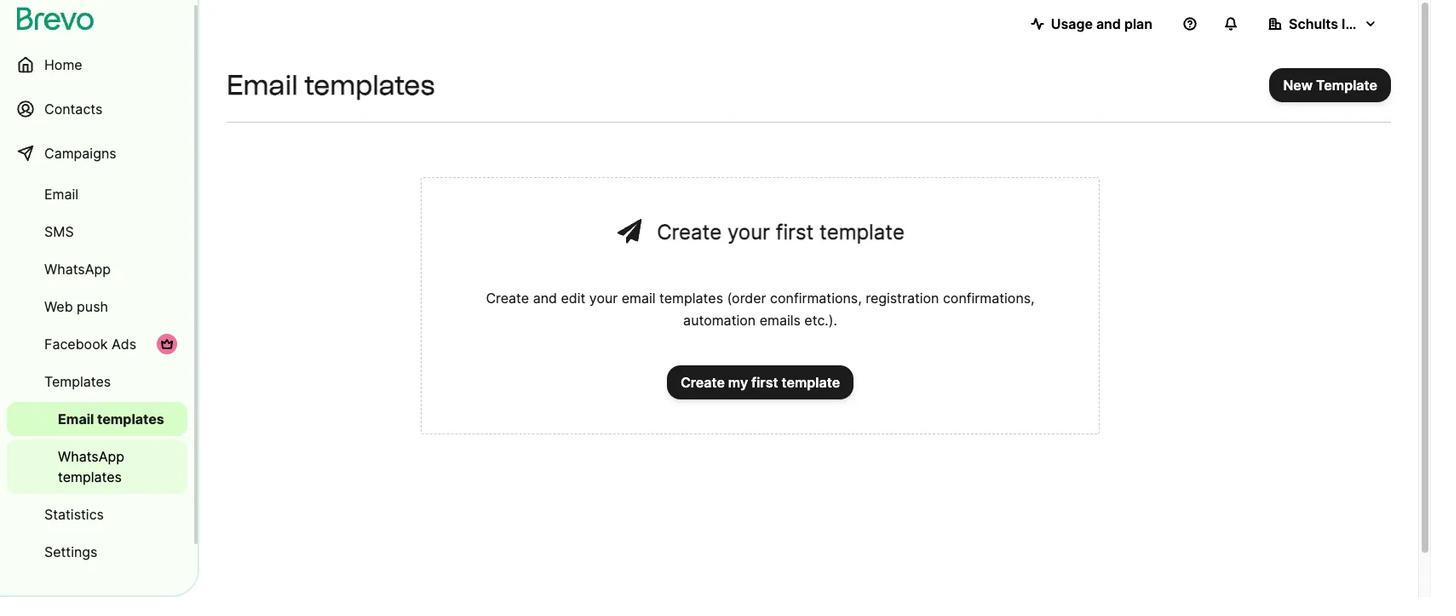 Task type: vqa. For each thing, say whether or not it's contained in the screenshot.
the rightmost added.
no



Task type: locate. For each thing, give the bounding box(es) containing it.
1 horizontal spatial email templates
[[227, 69, 435, 101]]

1 vertical spatial email templates
[[58, 411, 164, 428]]

whatsapp down email templates link at the left bottom
[[58, 448, 124, 465]]

template for create my first template
[[782, 374, 841, 391]]

your up (order
[[728, 220, 770, 245]]

template inside button
[[782, 374, 841, 391]]

whatsapp templates link
[[7, 440, 188, 494]]

first up create and edit your email templates (order confirmations, registration confirmations, automation emails etc.).
[[776, 220, 814, 245]]

and inside create and edit your email templates (order confirmations, registration confirmations, automation emails etc.).
[[533, 290, 557, 307]]

your inside create and edit your email templates (order confirmations, registration confirmations, automation emails etc.).
[[590, 290, 618, 307]]

0 vertical spatial email
[[227, 69, 298, 101]]

email
[[227, 69, 298, 101], [44, 186, 78, 203], [58, 411, 94, 428]]

1 vertical spatial email
[[44, 186, 78, 203]]

settings
[[44, 544, 98, 561]]

1 vertical spatial first
[[752, 374, 779, 391]]

whatsapp link
[[7, 252, 188, 286]]

2 vertical spatial email
[[58, 411, 94, 428]]

template for create your first template
[[820, 220, 905, 245]]

and for create
[[533, 290, 557, 307]]

statistics
[[44, 506, 104, 523]]

templates inside create and edit your email templates (order confirmations, registration confirmations, automation emails etc.).
[[660, 290, 724, 307]]

1 vertical spatial create
[[486, 290, 529, 307]]

first inside button
[[752, 374, 779, 391]]

(order
[[727, 290, 767, 307]]

templates
[[44, 373, 111, 390]]

create inside button
[[681, 374, 725, 391]]

confirmations,
[[771, 290, 862, 307], [943, 290, 1035, 307]]

0 horizontal spatial your
[[590, 290, 618, 307]]

contacts link
[[7, 89, 188, 130]]

0 vertical spatial whatsapp
[[44, 261, 111, 278]]

whatsapp
[[44, 261, 111, 278], [58, 448, 124, 465]]

0 vertical spatial create
[[657, 220, 722, 245]]

your right edit
[[590, 290, 618, 307]]

schults inc button
[[1255, 7, 1392, 41]]

1 horizontal spatial and
[[1097, 15, 1122, 32]]

1 vertical spatial template
[[782, 374, 841, 391]]

first right my
[[752, 374, 779, 391]]

0 vertical spatial template
[[820, 220, 905, 245]]

create your first template
[[657, 220, 905, 245]]

1 horizontal spatial your
[[728, 220, 770, 245]]

1 vertical spatial and
[[533, 290, 557, 307]]

usage
[[1051, 15, 1093, 32]]

new template button
[[1270, 68, 1392, 102]]

first for your
[[776, 220, 814, 245]]

emails
[[760, 312, 801, 329]]

0 vertical spatial first
[[776, 220, 814, 245]]

and left plan
[[1097, 15, 1122, 32]]

first for my
[[752, 374, 779, 391]]

create
[[657, 220, 722, 245], [486, 290, 529, 307], [681, 374, 725, 391]]

1 confirmations, from the left
[[771, 290, 862, 307]]

create inside create and edit your email templates (order confirmations, registration confirmations, automation emails etc.).
[[486, 290, 529, 307]]

templates inside the 'whatsapp templates'
[[58, 469, 122, 486]]

template
[[820, 220, 905, 245], [782, 374, 841, 391]]

your
[[728, 220, 770, 245], [590, 290, 618, 307]]

create my first template
[[681, 374, 841, 391]]

and for usage
[[1097, 15, 1122, 32]]

whatsapp up "web push" at the left of page
[[44, 261, 111, 278]]

usage and plan button
[[1017, 7, 1167, 41]]

and
[[1097, 15, 1122, 32], [533, 290, 557, 307]]

1 vertical spatial your
[[590, 290, 618, 307]]

new template
[[1284, 77, 1378, 94]]

template down etc.).
[[782, 374, 841, 391]]

0 horizontal spatial and
[[533, 290, 557, 307]]

2 vertical spatial create
[[681, 374, 725, 391]]

0 horizontal spatial confirmations,
[[771, 290, 862, 307]]

email templates
[[227, 69, 435, 101], [58, 411, 164, 428]]

web push link
[[7, 290, 188, 324]]

0 horizontal spatial email templates
[[58, 411, 164, 428]]

templates
[[304, 69, 435, 101], [660, 290, 724, 307], [97, 411, 164, 428], [58, 469, 122, 486]]

automation
[[684, 312, 756, 329]]

and inside 'usage and plan' button
[[1097, 15, 1122, 32]]

0 vertical spatial and
[[1097, 15, 1122, 32]]

1 horizontal spatial confirmations,
[[943, 290, 1035, 307]]

first
[[776, 220, 814, 245], [752, 374, 779, 391]]

and left edit
[[533, 290, 557, 307]]

create for create and edit your email templates (order confirmations, registration confirmations, automation emails etc.).
[[486, 290, 529, 307]]

web push
[[44, 298, 108, 315]]

1 vertical spatial whatsapp
[[58, 448, 124, 465]]

template up registration
[[820, 220, 905, 245]]

0 vertical spatial email templates
[[227, 69, 435, 101]]



Task type: describe. For each thing, give the bounding box(es) containing it.
my
[[729, 374, 748, 391]]

whatsapp for whatsapp templates
[[58, 448, 124, 465]]

new
[[1284, 77, 1313, 94]]

2 confirmations, from the left
[[943, 290, 1035, 307]]

campaigns
[[44, 145, 116, 162]]

templates link
[[7, 365, 188, 399]]

edit
[[561, 290, 586, 307]]

campaigns link
[[7, 133, 188, 174]]

web
[[44, 298, 73, 315]]

create for create my first template
[[681, 374, 725, 391]]

contacts
[[44, 101, 103, 118]]

home
[[44, 56, 82, 73]]

email templates link
[[7, 402, 188, 436]]

0 vertical spatial your
[[728, 220, 770, 245]]

create for create your first template
[[657, 220, 722, 245]]

whatsapp templates
[[58, 448, 124, 486]]

left___rvooi image
[[160, 338, 174, 351]]

etc.).
[[805, 312, 838, 329]]

statistics link
[[7, 498, 188, 532]]

template
[[1317, 77, 1378, 94]]

sms link
[[7, 215, 188, 249]]

create and edit your email templates (order confirmations, registration confirmations, automation emails etc.).
[[486, 290, 1035, 329]]

schults inc
[[1290, 15, 1362, 32]]

schults
[[1290, 15, 1339, 32]]

settings link
[[7, 535, 188, 569]]

registration
[[866, 290, 940, 307]]

plan
[[1125, 15, 1153, 32]]

whatsapp for whatsapp
[[44, 261, 111, 278]]

inc
[[1342, 15, 1362, 32]]

email link
[[7, 177, 188, 211]]

facebook ads
[[44, 336, 136, 353]]

push
[[77, 298, 108, 315]]

facebook
[[44, 336, 108, 353]]

sms
[[44, 223, 74, 240]]

create my first template button
[[667, 366, 854, 400]]

usage and plan
[[1051, 15, 1153, 32]]

email
[[622, 290, 656, 307]]

facebook ads link
[[7, 327, 188, 361]]

ads
[[112, 336, 136, 353]]

home link
[[7, 44, 188, 85]]

templates inside email templates link
[[97, 411, 164, 428]]



